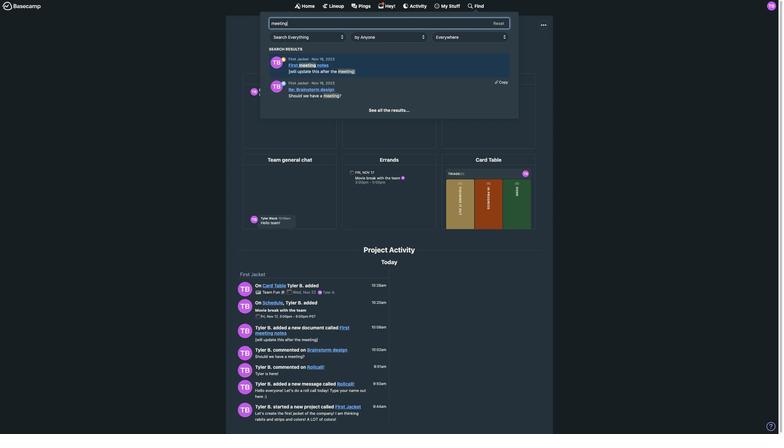 Task type: locate. For each thing, give the bounding box(es) containing it.
none reset field inside main element
[[490, 20, 508, 27]]

0 vertical spatial 2023
[[326, 57, 335, 61]]

let's for first
[[279, 41, 289, 47]]

0 vertical spatial a
[[465, 41, 468, 47]]

first up first jacket · nov 16, 2023 first meeting notes [will update this after the meeting ]
[[314, 41, 322, 47]]

1 horizontal spatial rollcall! link
[[337, 381, 355, 387]]

jacket
[[385, 28, 416, 39], [297, 57, 309, 61], [297, 81, 309, 86], [251, 272, 265, 277], [346, 404, 361, 410]]

out
[[360, 388, 366, 393]]

2 nov 16, 2023 element from the top
[[312, 81, 335, 86]]

tyler up hello
[[255, 381, 266, 387]]

rabits down here at left bottom
[[255, 417, 266, 422]]

0 horizontal spatial thinking
[[344, 411, 359, 416]]

1 vertical spatial on
[[255, 300, 261, 306]]

thinking up people
[[385, 41, 402, 47]]

rabits down search for… search box
[[403, 41, 416, 47]]

a left the meeting?
[[285, 354, 287, 359]]

my stuff
[[441, 3, 460, 9]]

rollcall! link for tyler b. commented on
[[307, 364, 325, 370]]

jacket inside first jacket · nov 16, 2023 re: brainstorm design should we have a meeting ?
[[297, 81, 309, 86]]

0 vertical spatial activity
[[410, 3, 427, 9]]

0 vertical spatial design
[[320, 87, 334, 92]]

first jacket link down your
[[335, 404, 361, 410]]

1 horizontal spatial have
[[310, 93, 319, 98]]

2023 inside first jacket · nov 16, 2023 re: brainstorm design should we have a meeting ?
[[326, 81, 335, 86]]

0 vertical spatial jacket
[[324, 41, 336, 47]]

b. for tyler b. added a new message called rollcall!
[[267, 381, 272, 387]]

1 vertical spatial have
[[275, 354, 284, 359]]

1 vertical spatial commented
[[273, 364, 299, 370]]

22
[[311, 290, 316, 295]]

activity
[[410, 3, 427, 9], [389, 246, 415, 254]]

tyler
[[287, 283, 298, 289], [323, 291, 331, 295], [286, 300, 297, 306], [255, 325, 266, 330], [255, 347, 266, 353], [255, 364, 266, 370], [255, 371, 264, 376], [255, 381, 266, 387], [255, 404, 266, 410]]

1 horizontal spatial [will
[[289, 69, 296, 74]]

commented up should we have a meeting?
[[273, 347, 299, 353]]

2 copy button from the top
[[495, 80, 508, 85]]

called right project
[[321, 404, 334, 410]]

tyler down fri,
[[255, 325, 266, 330]]

2023 for notes
[[326, 57, 335, 61]]

see all the results…
[[369, 108, 410, 113]]

new for project
[[294, 404, 303, 410]]

on for on card table tyler b. added
[[255, 283, 261, 289]]

1 vertical spatial create
[[265, 411, 277, 416]]

activity left my on the right top of the page
[[410, 3, 427, 9]]

after
[[320, 69, 330, 74], [285, 337, 294, 342]]

this
[[312, 69, 319, 74], [277, 337, 284, 342]]

a right do
[[300, 388, 302, 393]]

should
[[289, 93, 302, 98], [255, 354, 268, 359]]

jacket inside first jacket let's create the first jacket of the company! i am thinking rabits and strips and colors! a lot of colors!
[[385, 28, 416, 39]]

a
[[320, 93, 322, 98], [288, 325, 291, 330], [285, 354, 287, 359], [288, 381, 291, 387], [300, 388, 302, 393], [290, 404, 293, 410]]

0 horizontal spatial first jacket link
[[240, 272, 265, 277]]

0 horizontal spatial rabits
[[255, 417, 266, 422]]

b. up tyler is here!
[[267, 364, 272, 370]]

fri,
[[261, 315, 266, 319]]

brainstorm right re: at left
[[296, 87, 319, 92]]

0 horizontal spatial this
[[277, 337, 284, 342]]

10:28am
[[372, 283, 386, 288]]

tyler right 22
[[323, 291, 331, 295]]

after down tyler b. added a new document called
[[285, 337, 294, 342]]

rollcall! link
[[307, 364, 325, 370], [337, 381, 355, 387]]

create down the started
[[265, 411, 277, 416]]

0 horizontal spatial jacket
[[293, 411, 304, 416]]

0 horizontal spatial i
[[335, 411, 337, 416]]

0 vertical spatial nov 16, 2023 element
[[312, 57, 335, 61]]

1 horizontal spatial notes
[[317, 63, 329, 68]]

0 vertical spatial for search image
[[281, 57, 286, 62]]

search
[[269, 47, 285, 51]]

[will up re: at left
[[289, 69, 296, 74]]

movie
[[255, 308, 267, 313]]

new up do
[[292, 381, 301, 387]]

0 vertical spatial on
[[300, 347, 306, 353]]

meeting down results in the left of the page
[[299, 63, 316, 68]]

company! up add
[[352, 41, 373, 47]]

first for first meeting notes
[[340, 325, 350, 330]]

we up here!
[[269, 354, 274, 359]]

this up should we have a meeting?
[[277, 337, 284, 342]]

new down -
[[292, 325, 301, 330]]

1 vertical spatial rollcall! link
[[337, 381, 355, 387]]

0 vertical spatial called
[[325, 325, 339, 330]]

1 horizontal spatial create
[[290, 41, 304, 47]]

on up the meeting?
[[300, 347, 306, 353]]

create
[[290, 41, 304, 47], [265, 411, 277, 416]]

1 for search image from the top
[[281, 57, 286, 62]]

b. for tyler b. started a new project called first jacket
[[267, 404, 272, 410]]

10:08am element
[[372, 325, 386, 330]]

jacket up people
[[385, 28, 416, 39]]

team
[[297, 308, 306, 313]]

on card table tyler b. added
[[255, 283, 319, 289]]

· inside first jacket · nov 16, 2023 re: brainstorm design should we have a meeting ?
[[310, 81, 311, 86]]

nov inside movie break with the team fri, nov 17, 3:00pm -     5:00pm pst
[[267, 315, 273, 319]]

1 vertical spatial on
[[300, 364, 306, 370]]

should down re: at left
[[289, 93, 302, 98]]

1 horizontal spatial should
[[289, 93, 302, 98]]

we down re: brainstorm design link
[[303, 93, 309, 98]]

[will down fri,
[[255, 337, 263, 342]]

0 vertical spatial copy button
[[495, 56, 508, 61]]

card
[[263, 283, 273, 289]]

2 commented from the top
[[273, 364, 299, 370]]

company! inside let's create the first jacket of the company! i am thinking rabits and strips and colors! a lot of colors!
[[317, 411, 334, 416]]

1 vertical spatial new
[[292, 381, 301, 387]]

1 horizontal spatial a
[[465, 41, 468, 47]]

company! down project
[[317, 411, 334, 416]]

0 horizontal spatial after
[[285, 337, 294, 342]]

lot inside first jacket let's create the first jacket of the company! i am thinking rabits and strips and colors! a lot of colors!
[[470, 41, 478, 47]]

thinking down name
[[344, 411, 359, 416]]

1 vertical spatial strips
[[274, 417, 285, 422]]

10:02am
[[372, 348, 386, 352]]

copy button for ]
[[495, 56, 508, 61]]

0 horizontal spatial am
[[338, 411, 343, 416]]

b. right 22
[[332, 291, 335, 295]]

let's down here at left bottom
[[255, 411, 264, 416]]

1 horizontal spatial rabits
[[403, 41, 416, 47]]

activity inside main element
[[410, 3, 427, 9]]

update
[[298, 69, 311, 74], [264, 337, 276, 342]]

rollcall! up your
[[337, 381, 355, 387]]

a
[[465, 41, 468, 47], [307, 417, 310, 422]]

a down re: brainstorm design link
[[320, 93, 322, 98]]

]
[[354, 69, 355, 74]]

here
[[255, 394, 263, 399]]

called for project
[[321, 404, 334, 410]]

2 for search image from the top
[[281, 81, 286, 86]]

,
[[283, 300, 285, 306]]

1 · from the top
[[310, 57, 311, 61]]

1 vertical spatial rollcall!
[[337, 381, 355, 387]]

have down re: brainstorm design link
[[310, 93, 319, 98]]

let's for hello
[[285, 388, 293, 393]]

have up tyler b. commented on rollcall! in the left of the page
[[275, 354, 284, 359]]

1 vertical spatial let's
[[285, 388, 293, 393]]

should up is
[[255, 354, 268, 359]]

tyler black image
[[767, 2, 776, 11], [403, 52, 413, 62], [238, 282, 252, 296], [238, 299, 252, 314], [238, 380, 252, 395], [238, 403, 252, 418]]

first inside first jacket let's create the first jacket of the company! i am thinking rabits and strips and colors! a lot of colors!
[[314, 41, 322, 47]]

10:20am
[[372, 300, 386, 305]]

0 horizontal spatial company!
[[317, 411, 334, 416]]

first inside first jacket · nov 16, 2023 re: brainstorm design should we have a meeting ?
[[289, 81, 296, 86]]

0 horizontal spatial we
[[269, 354, 274, 359]]

wed,
[[293, 290, 302, 295]]

· for meeting
[[310, 57, 311, 61]]

meeting
[[299, 63, 316, 68], [338, 69, 354, 74], [324, 93, 339, 98], [255, 330, 273, 336]]

on
[[255, 283, 261, 289], [255, 300, 261, 306]]

first inside first jacket let's create the first jacket of the company! i am thinking rabits and strips and colors! a lot of colors!
[[363, 28, 383, 39]]

0 vertical spatial i
[[374, 41, 376, 47]]

schedule link
[[263, 300, 283, 306]]

notes inside first meeting notes
[[274, 330, 287, 336]]

let's inside first jacket let's create the first jacket of the company! i am thinking rabits and strips and colors! a lot of colors!
[[279, 41, 289, 47]]

on up movie
[[255, 300, 261, 306]]

first jacket · nov 16, 2023 first meeting notes [will update this after the meeting ]
[[289, 57, 355, 74]]

activity link
[[403, 3, 427, 9]]

5:00pm
[[296, 315, 308, 319]]

16, inside first jacket · nov 16, 2023 first meeting notes [will update this after the meeting ]
[[320, 57, 325, 61]]

jacket down name
[[346, 404, 361, 410]]

find button
[[467, 3, 484, 9]]

b. up should we have a meeting?
[[267, 347, 272, 353]]

1 copy from the top
[[499, 56, 508, 60]]

2 on from the top
[[300, 364, 306, 370]]

first jacket · nov 16, 2023 re: brainstorm design should we have a meeting ?
[[289, 81, 341, 98]]

first down the started
[[285, 411, 292, 416]]

brainstorm down meeting]
[[307, 347, 332, 353]]

tyler black image for tyler b. started a new project called first jacket
[[238, 403, 252, 418]]

a for tyler b. added a new message called rollcall!
[[288, 381, 291, 387]]

brainstorm design link
[[307, 347, 347, 353]]

1 on from the top
[[255, 283, 261, 289]]

17,
[[274, 315, 279, 319]]

i down 'type'
[[335, 411, 337, 416]]

tyler for tyler b. started a new project called first jacket
[[255, 404, 266, 410]]

0 vertical spatial thinking
[[385, 41, 402, 47]]

1 vertical spatial rabits
[[255, 417, 266, 422]]

this inside first jacket · nov 16, 2023 first meeting notes [will update this after the meeting ]
[[312, 69, 319, 74]]

1 horizontal spatial rollcall!
[[337, 381, 355, 387]]

tyler up is
[[255, 364, 266, 370]]

1 vertical spatial 16,
[[320, 81, 325, 86]]

a right the started
[[290, 404, 293, 410]]

jacket inside first jacket · nov 16, 2023 first meeting notes [will update this after the meeting ]
[[297, 57, 309, 61]]

9:50am element
[[373, 382, 386, 386]]

1 horizontal spatial strips
[[426, 41, 438, 47]]

10:28am element
[[372, 283, 386, 288]]

9:51am element
[[374, 365, 386, 369]]

1 on from the top
[[300, 347, 306, 353]]

new up let's create the first jacket of the company! i am thinking rabits and strips and colors! a lot of colors!
[[294, 404, 303, 410]]

colors!
[[449, 41, 464, 47], [485, 41, 500, 47], [294, 417, 306, 422], [324, 417, 336, 422]]

jacket down tyler b. started a new project called first jacket at the bottom left of page
[[293, 411, 304, 416]]

am down your
[[338, 411, 343, 416]]

b. up team
[[298, 300, 302, 306]]

1 horizontal spatial company!
[[352, 41, 373, 47]]

let's left do
[[285, 388, 293, 393]]

movie break with the team link
[[255, 308, 306, 313]]

for search image
[[281, 57, 286, 62], [281, 81, 286, 86]]

1 commented from the top
[[273, 347, 299, 353]]

a down tyler b. commented on rollcall! in the left of the page
[[288, 381, 291, 387]]

1 copy button from the top
[[495, 56, 508, 61]]

let's inside let's create the first jacket of the company! i am thinking rabits and strips and colors! a lot of colors!
[[255, 411, 264, 416]]

1 horizontal spatial lot
[[470, 41, 478, 47]]

company!
[[352, 41, 373, 47], [317, 411, 334, 416]]

2 on from the top
[[255, 300, 261, 306]]

1 vertical spatial a
[[307, 417, 310, 422]]

0 vertical spatial [will
[[289, 69, 296, 74]]

·
[[310, 57, 311, 61], [310, 81, 311, 86]]

1 horizontal spatial first
[[314, 41, 322, 47]]

nov 16, 2023 element
[[312, 57, 335, 61], [312, 81, 335, 86]]

jacket for first jacket
[[251, 272, 265, 277]]

1 horizontal spatial update
[[298, 69, 311, 74]]

tyler down here at left bottom
[[255, 404, 266, 410]]

0 vertical spatial ·
[[310, 57, 311, 61]]

rollcall! link up message
[[307, 364, 325, 370]]

strips inside let's create the first jacket of the company! i am thinking rabits and strips and colors! a lot of colors!
[[274, 417, 285, 422]]

0 vertical spatial lot
[[470, 41, 478, 47]]

called right document at the bottom left of the page
[[325, 325, 339, 330]]

copy for ?
[[499, 80, 508, 85]]

first inside first meeting notes
[[340, 325, 350, 330]]

0 horizontal spatial a
[[307, 417, 310, 422]]

rabits inside first jacket let's create the first jacket of the company! i am thinking rabits and strips and colors! a lot of colors!
[[403, 41, 416, 47]]

update up should we have a meeting?
[[264, 337, 276, 342]]

on schedule ,       tyler b. added
[[255, 300, 317, 306]]

0 vertical spatial brainstorm
[[296, 87, 319, 92]]

notes up [will update this after the meeting]
[[274, 330, 287, 336]]

1 vertical spatial copy button
[[495, 80, 508, 85]]

jacket up re: brainstorm design link
[[297, 81, 309, 86]]

0 vertical spatial am
[[377, 41, 383, 47]]

call
[[310, 388, 316, 393]]

re: brainstorm design link
[[289, 87, 334, 92]]

1 nov 16, 2023 element from the top
[[312, 57, 335, 61]]

let's
[[279, 41, 289, 47], [285, 388, 293, 393], [255, 411, 264, 416]]

jacket up first jacket · nov 16, 2023 first meeting notes [will update this after the meeting ]
[[324, 41, 336, 47]]

0 horizontal spatial first
[[285, 411, 292, 416]]

Search for… search field
[[269, 18, 510, 29]]

0 vertical spatial let's
[[279, 41, 289, 47]]

copy button for ?
[[495, 80, 508, 85]]

1 vertical spatial thinking
[[344, 411, 359, 416]]

0 vertical spatial rollcall!
[[307, 364, 325, 370]]

after up first jacket · nov 16, 2023 re: brainstorm design should we have a meeting ?
[[320, 69, 330, 74]]

b. left the started
[[267, 404, 272, 410]]

16,
[[320, 57, 325, 61], [320, 81, 325, 86]]

a inside hello everyone! let's do a roll call today! type your name out here :)
[[300, 388, 302, 393]]

tyler for tyler b. commented on rollcall!
[[255, 364, 266, 370]]

jacket up card at the bottom
[[251, 272, 265, 277]]

0 horizontal spatial lot
[[311, 417, 318, 422]]

2 · from the top
[[310, 81, 311, 86]]

update up re: brainstorm design link
[[298, 69, 311, 74]]

all
[[378, 108, 383, 113]]

tyler up should we have a meeting?
[[255, 347, 266, 353]]

jacket for first jacket let's create the first jacket of the company! i am thinking rabits and strips and colors! a lot of colors!
[[385, 28, 416, 39]]

am up add some people
[[377, 41, 383, 47]]

1 vertical spatial copy
[[499, 80, 508, 85]]

a down 3:00pm
[[288, 325, 291, 330]]

am inside first jacket let's create the first jacket of the company! i am thinking rabits and strips and colors! a lot of colors!
[[377, 41, 383, 47]]

0 horizontal spatial rollcall! link
[[307, 364, 325, 370]]

jacket for first jacket · nov 16, 2023 first meeting notes [will update this after the meeting ]
[[297, 57, 309, 61]]

16, inside first jacket · nov 16, 2023 re: brainstorm design should we have a meeting ?
[[320, 81, 325, 86]]

2 16, from the top
[[320, 81, 325, 86]]

1 vertical spatial this
[[277, 337, 284, 342]]

0 vertical spatial first
[[314, 41, 322, 47]]

1 2023 from the top
[[326, 57, 335, 61]]

0 vertical spatial first jacket link
[[240, 272, 265, 277]]

home
[[302, 3, 315, 9]]

lineup link
[[322, 3, 344, 9]]

tyler for tyler b.
[[323, 291, 331, 295]]

activity up today
[[389, 246, 415, 254]]

2023 for design
[[326, 81, 335, 86]]

1 vertical spatial for search image
[[281, 81, 286, 86]]

rollcall!
[[307, 364, 325, 370], [337, 381, 355, 387]]

on down the meeting?
[[300, 364, 306, 370]]

new for document
[[292, 325, 301, 330]]

meeting down re: brainstorm design link
[[324, 93, 339, 98]]

1 vertical spatial notes
[[274, 330, 287, 336]]

commented for brainstorm design
[[273, 347, 299, 353]]

1 horizontal spatial this
[[312, 69, 319, 74]]

fun
[[273, 290, 280, 295]]

project
[[304, 404, 320, 410]]

2 2023 from the top
[[326, 81, 335, 86]]

tyler for tyler b. added a new message called rollcall!
[[255, 381, 266, 387]]

nov 16, 2023 element for notes
[[312, 57, 335, 61]]

jacket down results in the left of the page
[[297, 57, 309, 61]]

on left card at the bottom
[[255, 283, 261, 289]]

commented
[[273, 347, 299, 353], [273, 364, 299, 370]]

0 vertical spatial should
[[289, 93, 302, 98]]

0 vertical spatial commented
[[273, 347, 299, 353]]

0 vertical spatial notes
[[317, 63, 329, 68]]

1 vertical spatial jacket
[[293, 411, 304, 416]]

0 vertical spatial rollcall! link
[[307, 364, 325, 370]]

2 vertical spatial called
[[321, 404, 334, 410]]

[will
[[289, 69, 296, 74], [255, 337, 263, 342]]

0 horizontal spatial notes
[[274, 330, 287, 336]]

0 vertical spatial company!
[[352, 41, 373, 47]]

of
[[338, 41, 342, 47], [480, 41, 484, 47], [305, 411, 309, 416], [319, 417, 323, 422]]

b. down break
[[267, 325, 272, 330]]

first for first jacket · nov 16, 2023 re: brainstorm design should we have a meeting ?
[[289, 81, 296, 86]]

b. up everyone!
[[267, 381, 272, 387]]

1 vertical spatial called
[[323, 381, 336, 387]]

0 vertical spatial after
[[320, 69, 330, 74]]

nov 16, 2023 element for design
[[312, 81, 335, 86]]

16, for design
[[320, 81, 325, 86]]

1 vertical spatial lot
[[311, 417, 318, 422]]

create up results in the left of the page
[[290, 41, 304, 47]]

1 horizontal spatial thinking
[[385, 41, 402, 47]]

a for tyler b. added a new document called
[[288, 325, 291, 330]]

3:00pm
[[280, 315, 292, 319]]

0 vertical spatial copy
[[499, 56, 508, 60]]

first meeting notes link
[[255, 325, 350, 336]]

first
[[314, 41, 322, 47], [285, 411, 292, 416]]

i inside let's create the first jacket of the company! i am thinking rabits and strips and colors! a lot of colors!
[[335, 411, 337, 416]]

1 horizontal spatial i
[[374, 41, 376, 47]]

brainstorm inside first jacket · nov 16, 2023 re: brainstorm design should we have a meeting ?
[[296, 87, 319, 92]]

thinking inside let's create the first jacket of the company! i am thinking rabits and strips and colors! a lot of colors!
[[344, 411, 359, 416]]

the
[[305, 41, 313, 47], [343, 41, 350, 47], [331, 69, 337, 74], [384, 108, 390, 113], [289, 308, 296, 313], [295, 337, 301, 342], [278, 411, 284, 416], [310, 411, 316, 416]]

i up some
[[374, 41, 376, 47]]

2 vertical spatial let's
[[255, 411, 264, 416]]

we inside first jacket · nov 16, 2023 re: brainstorm design should we have a meeting ?
[[303, 93, 309, 98]]

10:02am element
[[372, 348, 386, 352]]

the inside movie break with the team fri, nov 17, 3:00pm -     5:00pm pst
[[289, 308, 296, 313]]

1 vertical spatial 2023
[[326, 81, 335, 86]]

· inside first jacket · nov 16, 2023 first meeting notes [will update this after the meeting ]
[[310, 57, 311, 61]]

2023 inside first jacket · nov 16, 2023 first meeting notes [will update this after the meeting ]
[[326, 57, 335, 61]]

rollcall! up message
[[307, 364, 325, 370]]

commented down should we have a meeting?
[[273, 364, 299, 370]]

1 vertical spatial ·
[[310, 81, 311, 86]]

this up first jacket · nov 16, 2023 re: brainstorm design should we have a meeting ?
[[312, 69, 319, 74]]

tyler black image for ,       tyler b. added
[[238, 299, 252, 314]]

0 vertical spatial update
[[298, 69, 311, 74]]

jacket inside let's create the first jacket of the company! i am thinking rabits and strips and colors! a lot of colors!
[[293, 411, 304, 416]]

rollcall! link up your
[[337, 381, 355, 387]]

first jacket link up card at the bottom
[[240, 272, 265, 277]]

1 16, from the top
[[320, 57, 325, 61]]

tyler black image
[[271, 57, 283, 69], [271, 81, 283, 93], [318, 291, 322, 295], [238, 324, 252, 338], [238, 346, 252, 361], [238, 363, 252, 378]]

1 vertical spatial am
[[338, 411, 343, 416]]

let's inside hello everyone! let's do a roll call today! type your name out here :)
[[285, 388, 293, 393]]

2 copy from the top
[[499, 80, 508, 85]]

2023
[[326, 57, 335, 61], [326, 81, 335, 86]]

called up 'type'
[[323, 381, 336, 387]]

have inside first jacket · nov 16, 2023 re: brainstorm design should we have a meeting ?
[[310, 93, 319, 98]]

0 vertical spatial have
[[310, 93, 319, 98]]

let's up search results
[[279, 41, 289, 47]]

1 horizontal spatial we
[[303, 93, 309, 98]]

0 horizontal spatial strips
[[274, 417, 285, 422]]

9:44am
[[373, 404, 386, 409]]

None reset field
[[490, 20, 508, 27]]

2 vertical spatial new
[[294, 404, 303, 410]]

notes up first jacket · nov 16, 2023 re: brainstorm design should we have a meeting ?
[[317, 63, 329, 68]]

tyler left is
[[255, 371, 264, 376]]

meeting down fri,
[[255, 330, 273, 336]]

hello
[[255, 388, 265, 393]]

and
[[417, 41, 425, 47], [440, 41, 448, 47], [267, 417, 273, 422], [286, 417, 292, 422]]



Task type: vqa. For each thing, say whether or not it's contained in the screenshot.


Task type: describe. For each thing, give the bounding box(es) containing it.
re:
[[289, 87, 295, 92]]

with
[[280, 308, 288, 313]]

pings button
[[351, 3, 371, 9]]

nov inside first jacket · nov 16, 2023 re: brainstorm design should we have a meeting ?
[[312, 81, 319, 86]]

tyler b. added a new document called
[[255, 325, 340, 330]]

switch accounts image
[[2, 2, 41, 11]]

first for first jacket
[[240, 272, 250, 277]]

find
[[475, 3, 484, 9]]

type
[[330, 388, 339, 393]]

rabits inside let's create the first jacket of the company! i am thinking rabits and strips and colors! a lot of colors!
[[255, 417, 266, 422]]

first jacket let's create the first jacket of the company! i am thinking rabits and strips and colors! a lot of colors!
[[279, 28, 500, 47]]

first for first jacket · nov 16, 2023 first meeting notes [will update this after the meeting ]
[[289, 57, 296, 61]]

tyler for tyler b. commented on brainstorm design
[[255, 347, 266, 353]]

strips inside first jacket let's create the first jacket of the company! i am thinking rabits and strips and colors! a lot of colors!
[[426, 41, 438, 47]]

i inside first jacket let's create the first jacket of the company! i am thinking rabits and strips and colors! a lot of colors!
[[374, 41, 376, 47]]

rollcall! link for tyler b. added a new message called
[[337, 381, 355, 387]]

b. up wed, nov 22 at the left bottom of page
[[299, 283, 304, 289]]

commented for rollcall!
[[273, 364, 299, 370]]

for search image for re:
[[281, 81, 286, 86]]

people
[[384, 54, 396, 59]]

team
[[262, 290, 272, 295]]

copy for ]
[[499, 56, 508, 60]]

1 vertical spatial first jacket link
[[335, 404, 361, 410]]

called for message
[[323, 381, 336, 387]]

my
[[441, 3, 448, 9]]

hello everyone! let's do a roll call today! type your name out here :)
[[255, 388, 366, 399]]

wed, nov 22
[[293, 290, 317, 295]]

a for should we have a meeting?
[[285, 354, 287, 359]]

added down 22
[[304, 300, 317, 306]]

document
[[302, 325, 324, 330]]

10:20am element
[[372, 300, 386, 305]]

tyler for tyler is here!
[[255, 371, 264, 376]]

team fun
[[262, 290, 281, 295]]

first for first jacket let's create the first jacket of the company! i am thinking rabits and strips and colors! a lot of colors!
[[363, 28, 383, 39]]

message
[[302, 381, 322, 387]]

add some people link
[[360, 52, 400, 62]]

am inside let's create the first jacket of the company! i am thinking rabits and strips and colors! a lot of colors!
[[338, 411, 343, 416]]

on for rollcall!
[[300, 364, 306, 370]]

tyler b.
[[322, 291, 335, 295]]

b. for tyler b. added a new document called
[[267, 325, 272, 330]]

after inside first jacket · nov 16, 2023 first meeting notes [will update this after the meeting ]
[[320, 69, 330, 74]]

company! inside first jacket let's create the first jacket of the company! i am thinking rabits and strips and colors! a lot of colors!
[[352, 41, 373, 47]]

add some people
[[364, 54, 396, 59]]

added down 17,
[[273, 325, 287, 330]]

1 vertical spatial design
[[333, 347, 347, 353]]

jacket for first jacket · nov 16, 2023 re: brainstorm design should we have a meeting ?
[[297, 81, 309, 86]]

your
[[340, 388, 348, 393]]

tyler b. added a new message called rollcall!
[[255, 381, 355, 387]]

b. for tyler b.
[[332, 291, 335, 295]]

[will inside first jacket · nov 16, 2023 first meeting notes [will update this after the meeting ]
[[289, 69, 296, 74]]

b. for tyler b. commented on rollcall!
[[267, 364, 272, 370]]

schedule
[[263, 300, 283, 306]]

hey! button
[[378, 2, 395, 9]]

tyler is here!
[[255, 371, 279, 376]]

for search image for first
[[281, 57, 286, 62]]

0 horizontal spatial have
[[275, 354, 284, 359]]

10:08am
[[372, 325, 386, 330]]

results
[[286, 47, 302, 51]]

movie break with the team fri, nov 17, 3:00pm -     5:00pm pst
[[255, 308, 316, 319]]

a inside first jacket let's create the first jacket of the company! i am thinking rabits and strips and colors! a lot of colors!
[[465, 41, 468, 47]]

should inside first jacket · nov 16, 2023 re: brainstorm design should we have a meeting ?
[[289, 93, 302, 98]]

b. for tyler b. commented on brainstorm design
[[267, 347, 272, 353]]

add
[[364, 54, 372, 59]]

meeting?
[[288, 354, 305, 359]]

1 vertical spatial activity
[[389, 246, 415, 254]]

nov inside first jacket · nov 16, 2023 first meeting notes [will update this after the meeting ]
[[312, 57, 319, 61]]

meeting]
[[302, 337, 318, 342]]

1 vertical spatial after
[[285, 337, 294, 342]]

lineup
[[329, 3, 344, 9]]

tyler black image for tyler b. added a new message called rollcall!
[[238, 380, 252, 395]]

tyler black image inside main element
[[767, 2, 776, 11]]

1 vertical spatial brainstorm
[[307, 347, 332, 353]]

lot inside let's create the first jacket of the company! i am thinking rabits and strips and colors! a lot of colors!
[[311, 417, 318, 422]]

9:50am
[[373, 382, 386, 386]]

meeting inside first meeting notes
[[255, 330, 273, 336]]

hey!
[[385, 3, 395, 9]]

create inside let's create the first jacket of the company! i am thinking rabits and strips and colors! a lot of colors!
[[265, 411, 277, 416]]

1 vertical spatial should
[[255, 354, 268, 359]]

roll
[[303, 388, 309, 393]]

tyler right ,
[[286, 300, 297, 306]]

a for tyler b. started a new project called first jacket
[[290, 404, 293, 410]]

pings
[[359, 3, 371, 9]]

a inside first jacket · nov 16, 2023 re: brainstorm design should we have a meeting ?
[[320, 93, 322, 98]]

tyler black image for tyler b. added
[[238, 282, 252, 296]]

first inside let's create the first jacket of the company! i am thinking rabits and strips and colors! a lot of colors!
[[285, 411, 292, 416]]

-
[[293, 315, 295, 319]]

16, for notes
[[320, 57, 325, 61]]

jacket inside first jacket let's create the first jacket of the company! i am thinking rabits and strips and colors! a lot of colors!
[[324, 41, 336, 47]]

stuff
[[449, 3, 460, 9]]

9:51am
[[374, 365, 386, 369]]

pst
[[309, 315, 316, 319]]

results…
[[391, 108, 410, 113]]

meeting up ?
[[338, 69, 354, 74]]

see
[[369, 108, 377, 113]]

today
[[381, 259, 397, 266]]

table
[[274, 283, 286, 289]]

search results
[[269, 47, 302, 51]]

tyler b. commented on rollcall!
[[255, 364, 325, 370]]

do
[[294, 388, 299, 393]]

today!
[[317, 388, 329, 393]]

name
[[349, 388, 359, 393]]

started
[[273, 404, 289, 410]]

added up 22
[[305, 283, 319, 289]]

tyler b. commented on brainstorm design
[[255, 347, 347, 353]]

here!
[[269, 371, 279, 376]]

new for message
[[292, 381, 301, 387]]

:)
[[264, 394, 267, 399]]

0 horizontal spatial rollcall!
[[307, 364, 325, 370]]

meeting inside first jacket · nov 16, 2023 re: brainstorm design should we have a meeting ?
[[324, 93, 339, 98]]

· for brainstorm
[[310, 81, 311, 86]]

tyler for tyler b. added a new document called
[[255, 325, 266, 330]]

is
[[265, 371, 268, 376]]

0 horizontal spatial [will
[[255, 337, 263, 342]]

see all the results… link
[[369, 108, 410, 113]]

?
[[339, 93, 341, 98]]

on for brainstorm
[[300, 347, 306, 353]]

create inside first jacket let's create the first jacket of the company! i am thinking rabits and strips and colors! a lot of colors!
[[290, 41, 304, 47]]

first jacket
[[240, 272, 265, 277]]

update inside first jacket · nov 16, 2023 first meeting notes [will update this after the meeting ]
[[298, 69, 311, 74]]

the inside first jacket · nov 16, 2023 first meeting notes [will update this after the meeting ]
[[331, 69, 337, 74]]

tyler b. started a new project called first jacket
[[255, 404, 361, 410]]

project
[[364, 246, 388, 254]]

should we have a meeting?
[[255, 354, 305, 359]]

break
[[268, 308, 279, 313]]

on for on schedule ,       tyler b. added
[[255, 300, 261, 306]]

some
[[373, 54, 383, 59]]

card table link
[[263, 283, 286, 289]]

main element
[[0, 0, 779, 119]]

9:44am element
[[373, 404, 386, 409]]

a inside let's create the first jacket of the company! i am thinking rabits and strips and colors! a lot of colors!
[[307, 417, 310, 422]]

added up everyone!
[[273, 381, 287, 387]]

tyler up wed,
[[287, 283, 298, 289]]

thinking inside first jacket let's create the first jacket of the company! i am thinking rabits and strips and colors! a lot of colors!
[[385, 41, 402, 47]]

project activity
[[364, 246, 415, 254]]

design inside first jacket · nov 16, 2023 re: brainstorm design should we have a meeting ?
[[320, 87, 334, 92]]

let's create the first jacket of the company! i am thinking rabits and strips and colors! a lot of colors!
[[255, 411, 359, 422]]

1 vertical spatial update
[[264, 337, 276, 342]]

notes inside first jacket · nov 16, 2023 first meeting notes [will update this after the meeting ]
[[317, 63, 329, 68]]

everyone!
[[266, 388, 283, 393]]

called for document
[[325, 325, 339, 330]]

home link
[[295, 3, 315, 9]]



